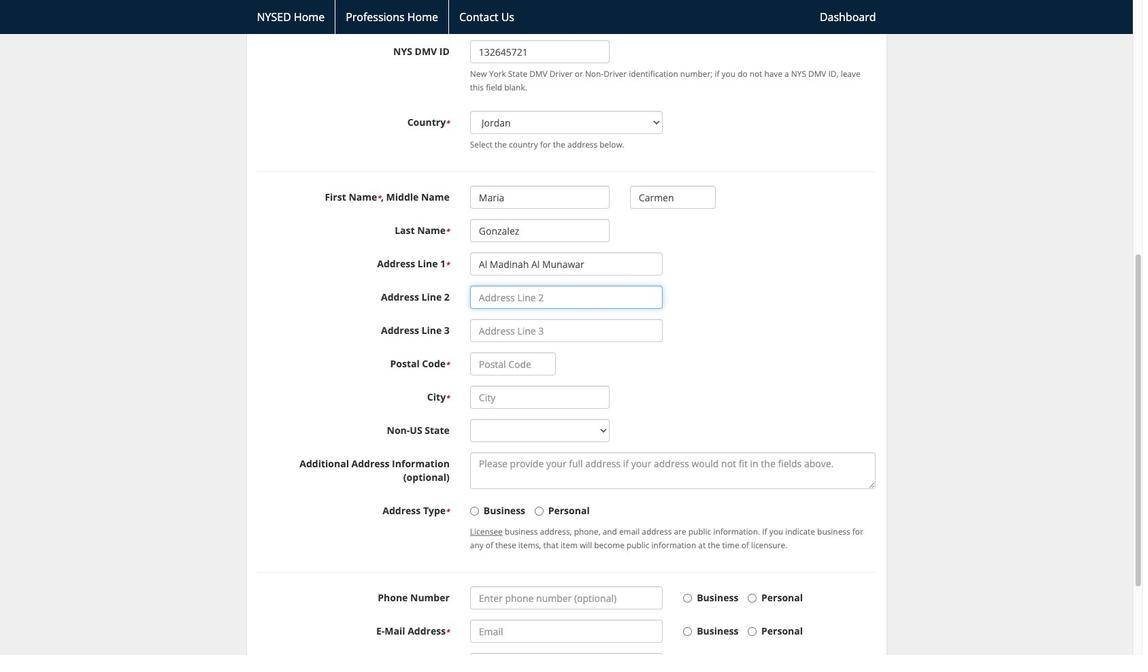 Task type: describe. For each thing, give the bounding box(es) containing it.
Address Line 2 text field
[[470, 286, 663, 309]]

Please provide your full address if your address would not fit in the fields above. text field
[[470, 453, 876, 489]]

City text field
[[470, 386, 610, 409]]

ID text field
[[470, 40, 610, 63]]

Last Name text field
[[470, 219, 610, 242]]

Please re-enter your e-mail address. text field
[[470, 653, 663, 655]]

Email text field
[[470, 620, 663, 643]]

Address Line 3 text field
[[470, 319, 663, 342]]

Postal Code text field
[[470, 353, 556, 376]]



Task type: vqa. For each thing, say whether or not it's contained in the screenshot.
Postal Code text field
yes



Task type: locate. For each thing, give the bounding box(es) containing it.
First Name text field
[[470, 186, 610, 209]]

MM/DD/YYYY text field
[[470, 0, 610, 6]]

Enter phone number (optional) text field
[[470, 587, 663, 610]]

None radio
[[470, 507, 479, 516], [535, 507, 544, 516], [683, 594, 692, 603], [748, 594, 757, 603], [683, 628, 692, 636], [748, 628, 757, 636], [470, 507, 479, 516], [535, 507, 544, 516], [683, 594, 692, 603], [748, 594, 757, 603], [683, 628, 692, 636], [748, 628, 757, 636]]

Address Line 1 text field
[[470, 253, 663, 276]]

Middle Name text field
[[630, 186, 716, 209]]



